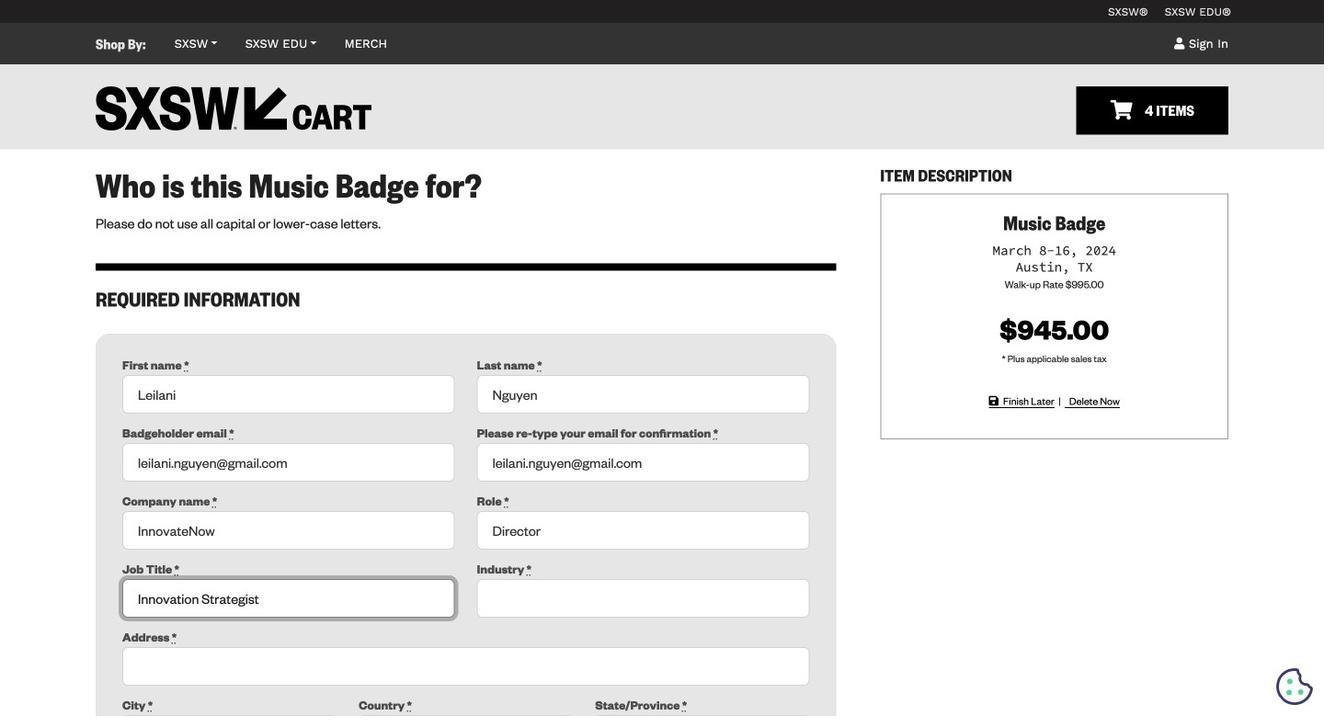 Task type: describe. For each thing, give the bounding box(es) containing it.
save image
[[989, 395, 999, 406]]

sxsw shopping cart logo image
[[96, 86, 371, 131]]

cookie preferences image
[[1276, 668, 1313, 705]]



Task type: locate. For each thing, give the bounding box(es) containing it.
Badgeholder email email field
[[122, 443, 455, 482]]

None text field
[[122, 375, 455, 414], [477, 375, 809, 414], [122, 648, 809, 686], [122, 375, 455, 414], [477, 375, 809, 414], [122, 648, 809, 686]]

badgeholder@example.com email field
[[477, 443, 809, 482]]

None text field
[[122, 511, 455, 550], [122, 579, 455, 618], [122, 716, 337, 716], [122, 511, 455, 550], [122, 579, 455, 618], [122, 716, 337, 716]]

user image
[[1174, 37, 1185, 49]]

dialog
[[0, 0, 1324, 716]]



